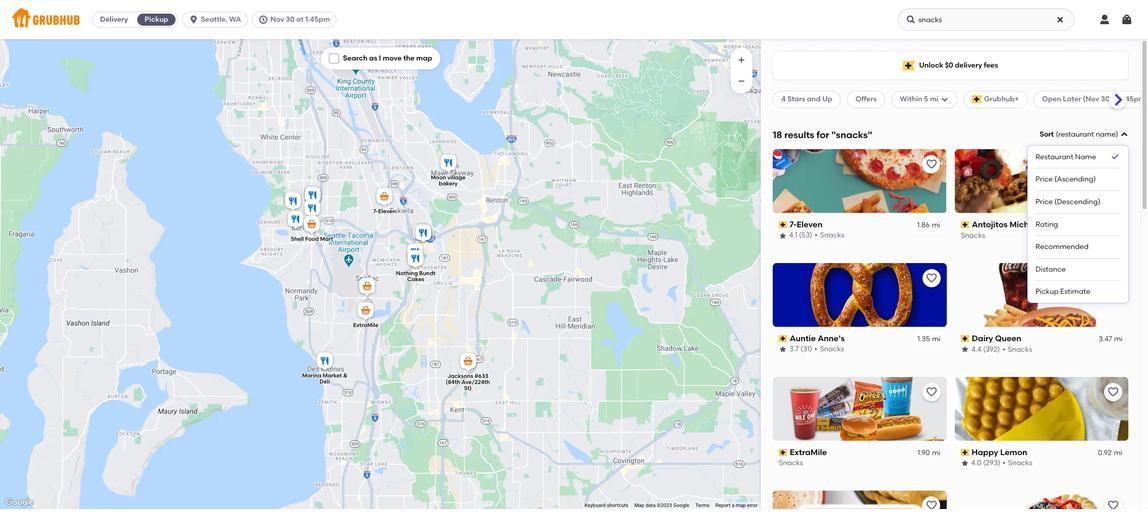 Task type: describe. For each thing, give the bounding box(es) containing it.
save this restaurant button for jacksons #633 (84th ave/224th st) logo
[[922, 497, 941, 510]]

star icon image for dairy queen
[[961, 346, 969, 354]]

unlock $0 delivery fees
[[919, 61, 998, 70]]

"snacks"
[[832, 129, 872, 141]]

village
[[447, 174, 466, 181]]

antojitos michalisco 1st ave
[[972, 220, 1081, 229]]

extramile image
[[356, 301, 376, 323]]

marina market & deli
[[302, 373, 348, 385]]

wa
[[229, 15, 241, 24]]

happy
[[972, 448, 998, 457]]

star icon image for auntie anne's
[[779, 346, 787, 354]]

happy lemon logo image
[[955, 377, 1129, 441]]

1 vertical spatial 7-eleven
[[790, 220, 823, 229]]

mart
[[320, 236, 333, 242]]

plus icon image
[[737, 55, 747, 65]]

(ascending)
[[1055, 175, 1096, 184]]

svg image inside seattle, wa button
[[189, 15, 199, 25]]

name
[[1096, 130, 1116, 139]]

mi right 1.90
[[932, 449, 941, 457]]

0.92
[[1098, 449, 1112, 457]]

1 horizontal spatial at
[[1112, 95, 1119, 104]]

restaurant name
[[1036, 153, 1096, 161]]

minus icon image
[[737, 76, 747, 86]]

auntie anne's image
[[413, 223, 433, 245]]

subscription pass image for dairy
[[961, 335, 970, 343]]

snacks for auntie anne's
[[820, 345, 844, 354]]

pickup for pickup
[[145, 15, 168, 24]]

grubhub+
[[984, 95, 1019, 104]]

30 inside button
[[286, 15, 295, 24]]

1.86
[[917, 221, 930, 230]]

michalisco
[[1009, 220, 1052, 229]]

1.35 mi
[[917, 335, 941, 344]]

1 horizontal spatial extramile
[[790, 448, 827, 457]]

mi for eleven
[[932, 221, 941, 230]]

results
[[784, 129, 814, 141]]

keyboard shortcuts
[[585, 503, 628, 509]]

within 5 mi
[[900, 95, 939, 104]]

the
[[403, 54, 415, 63]]

• snacks for anne's
[[815, 345, 844, 354]]

open later (nov 30 at 1:45pm)
[[1042, 95, 1148, 104]]

18
[[773, 129, 782, 141]]

seattle, wa button
[[182, 12, 252, 28]]

delivery button
[[93, 12, 135, 28]]

nov
[[270, 15, 284, 24]]

save this restaurant button for the 7-eleven logo
[[922, 155, 941, 173]]

• snacks for queen
[[1002, 345, 1032, 354]]

none field containing sort
[[1028, 130, 1129, 303]]

pickup estimate
[[1036, 288, 1090, 296]]

recommended
[[1036, 243, 1089, 251]]

• for eleven
[[815, 231, 818, 240]]

restaurant
[[1036, 153, 1074, 161]]

stars
[[787, 95, 805, 104]]

save this restaurant image for jacksons #633 (84th ave/224th st) logo
[[925, 500, 938, 510]]

rating
[[1036, 220, 1058, 229]]

save this restaurant image for auntie anne's logo
[[925, 272, 938, 284]]

cakes
[[407, 276, 424, 283]]

moon village bakery
[[431, 174, 466, 187]]

4
[[781, 95, 786, 104]]

name
[[1075, 153, 1096, 161]]

shortcuts
[[607, 503, 628, 509]]

save this restaurant button for 'extramile logo'
[[922, 383, 941, 401]]

report
[[716, 503, 731, 509]]

list box containing restaurant name
[[1036, 146, 1120, 303]]

1.90 mi
[[918, 449, 941, 457]]

1st
[[1054, 220, 1065, 229]]

jacksons
[[447, 373, 473, 380]]

save this restaurant button for dairy queen logo
[[1104, 269, 1122, 287]]

©2023
[[657, 503, 672, 509]]

)
[[1116, 130, 1118, 139]]

deli
[[320, 379, 330, 385]]

7- inside map region
[[373, 208, 378, 215]]

data
[[646, 503, 656, 509]]

a
[[732, 503, 735, 509]]

antojitos michalisco 1st ave logo image
[[955, 149, 1129, 213]]

1 horizontal spatial map
[[736, 503, 746, 509]]

seattle, wa
[[201, 15, 241, 24]]

marina
[[302, 373, 321, 379]]

4.0 (293)
[[971, 459, 1000, 468]]

(392)
[[983, 345, 1000, 354]]

shell food mart
[[291, 236, 333, 242]]

save this restaurant button for jamba logo
[[1104, 497, 1122, 510]]

jacksons #633 (84th ave/224th st) image
[[458, 352, 478, 374]]

4.1
[[790, 231, 798, 240]]

extramile inside map region
[[353, 322, 379, 329]]

4.4
[[971, 345, 981, 354]]

mi for lemon
[[1114, 449, 1122, 457]]

snacks for happy lemon
[[1008, 459, 1033, 468]]

mi for queen
[[1114, 335, 1122, 344]]

jacksons #633 (84th ave/224th st)
[[446, 373, 490, 392]]

search as i move the map
[[343, 54, 432, 63]]

dairy queen logo image
[[955, 263, 1129, 327]]

pickup button
[[135, 12, 178, 28]]

bakery
[[439, 180, 458, 187]]

ronnie's market image
[[286, 209, 306, 232]]

star icon image for 7-eleven
[[779, 232, 787, 240]]

dairy queen image
[[283, 190, 303, 212]]

ave
[[1067, 220, 1081, 229]]

save this restaurant image for happy lemon
[[1107, 386, 1119, 398]]

snacks for 7-eleven
[[820, 231, 845, 240]]

subscription pass image for happy lemon
[[961, 449, 970, 456]]

move
[[383, 54, 402, 63]]

fees
[[984, 61, 998, 70]]

offers
[[856, 95, 877, 104]]

svg image inside nov 30 at 1:45pm button
[[258, 15, 268, 25]]

delivery
[[955, 61, 982, 70]]

st)
[[464, 385, 472, 392]]

nothing bundt cakes
[[396, 270, 436, 283]]

&
[[343, 373, 348, 379]]

save this restaurant button for "happy lemon logo"
[[1104, 383, 1122, 401]]

food
[[305, 236, 319, 242]]

pierro bakery image
[[302, 198, 322, 220]]

i
[[379, 54, 381, 63]]

marina market & deli image
[[315, 351, 335, 373]]

report a map error link
[[716, 503, 758, 509]]

(
[[1056, 130, 1058, 139]]

as
[[369, 54, 377, 63]]

4.4 (392)
[[971, 345, 1000, 354]]

eleven inside map region
[[378, 208, 396, 215]]

keyboard shortcuts button
[[585, 503, 628, 510]]

price for price (ascending)
[[1036, 175, 1053, 184]]

market
[[323, 373, 342, 379]]

(53)
[[799, 231, 813, 240]]



Task type: locate. For each thing, give the bounding box(es) containing it.
mi
[[930, 95, 939, 104], [932, 221, 941, 230], [932, 335, 941, 344], [1114, 335, 1122, 344], [932, 449, 941, 457], [1114, 449, 1122, 457]]

moon village bakery image
[[438, 153, 459, 175]]

• snacks
[[815, 231, 845, 240], [815, 345, 844, 354], [1002, 345, 1032, 354], [1003, 459, 1033, 468]]

#633
[[475, 373, 488, 380]]

0 horizontal spatial grubhub plus flag logo image
[[903, 61, 915, 70]]

subscription pass image for 7-eleven
[[779, 222, 788, 229]]

• snacks for eleven
[[815, 231, 845, 240]]

None field
[[1028, 130, 1129, 303]]

1 vertical spatial extramile
[[790, 448, 827, 457]]

antojitos michalisco 1st ave image
[[303, 185, 323, 207]]

• snacks down lemon
[[1003, 459, 1033, 468]]

0 horizontal spatial pickup
[[145, 15, 168, 24]]

svg image
[[1099, 14, 1111, 26], [258, 15, 268, 25], [331, 56, 337, 62], [941, 96, 949, 104]]

1 price from the top
[[1036, 175, 1053, 184]]

queen
[[995, 334, 1021, 343]]

at left 1:45pm at left top
[[296, 15, 304, 24]]

save this restaurant button for auntie anne's logo
[[922, 269, 941, 287]]

30 right (nov
[[1101, 95, 1110, 104]]

0 vertical spatial price
[[1036, 175, 1053, 184]]

3.47
[[1099, 335, 1112, 344]]

map region
[[0, 0, 814, 510]]

subscription pass image for auntie
[[779, 335, 788, 343]]

4 stars and up
[[781, 95, 832, 104]]

snacks
[[820, 231, 845, 240], [961, 231, 985, 240], [820, 345, 844, 354], [1008, 345, 1032, 354], [779, 459, 803, 468], [1008, 459, 1033, 468]]

save this restaurant image
[[1107, 272, 1119, 284], [925, 386, 938, 398], [1107, 386, 1119, 398], [1107, 500, 1119, 510]]

subscription pass image for antojitos michalisco 1st ave
[[961, 222, 970, 229]]

0 horizontal spatial extramile
[[353, 322, 379, 329]]

save this restaurant button for antojitos michalisco 1st ave logo
[[1104, 155, 1122, 173]]

star icon image left '3.7'
[[779, 346, 787, 354]]

dairy
[[972, 334, 993, 343]]

0 horizontal spatial 30
[[286, 15, 295, 24]]

dairy queen
[[972, 334, 1021, 343]]

open
[[1042, 95, 1061, 104]]

price (descending)
[[1036, 198, 1100, 206]]

save this restaurant image for antojitos michalisco 1st ave logo
[[1107, 158, 1119, 170]]

0 vertical spatial eleven
[[378, 208, 396, 215]]

google
[[673, 503, 689, 509]]

pickup down distance in the bottom of the page
[[1036, 288, 1059, 296]]

1:45pm
[[305, 15, 330, 24]]

subscription pass image
[[779, 335, 788, 343], [961, 335, 970, 343], [779, 449, 788, 456]]

mi right 3.47
[[1114, 335, 1122, 344]]

report a map error
[[716, 503, 758, 509]]

• snacks down anne's
[[815, 345, 844, 354]]

at left "1:45pm)"
[[1112, 95, 1119, 104]]

google image
[[3, 496, 36, 510]]

tacos el hass image
[[283, 191, 303, 213]]

0 horizontal spatial eleven
[[378, 208, 396, 215]]

up
[[822, 95, 832, 104]]

nov 30 at 1:45pm button
[[252, 12, 341, 28]]

1.86 mi
[[917, 221, 941, 230]]

0 horizontal spatial at
[[296, 15, 304, 24]]

nov 30 at 1:45pm
[[270, 15, 330, 24]]

3.7 (31)
[[790, 345, 812, 354]]

30 right nov
[[286, 15, 295, 24]]

0 vertical spatial 30
[[286, 15, 295, 24]]

30
[[286, 15, 295, 24], [1101, 95, 1110, 104]]

snacks for dairy queen
[[1008, 345, 1032, 354]]

star icon image for happy lemon
[[961, 460, 969, 468]]

grubhub plus flag logo image for grubhub+
[[972, 96, 982, 104]]

7-
[[373, 208, 378, 215], [790, 220, 797, 229]]

save this restaurant button
[[922, 155, 941, 173], [1104, 155, 1122, 173], [922, 269, 941, 287], [1104, 269, 1122, 287], [922, 383, 941, 401], [1104, 383, 1122, 401], [922, 497, 941, 510], [1104, 497, 1122, 510]]

1 vertical spatial price
[[1036, 198, 1053, 206]]

price (ascending)
[[1036, 175, 1096, 184]]

ave/224th
[[462, 379, 490, 386]]

star icon image left '4.1'
[[779, 232, 787, 240]]

bundt
[[419, 270, 436, 277]]

1 horizontal spatial grubhub plus flag logo image
[[972, 96, 982, 104]]

royce' washington - westfield southcenter mall image
[[413, 223, 433, 245]]

svg image
[[1121, 14, 1133, 26], [189, 15, 199, 25], [906, 15, 916, 25], [1056, 16, 1064, 24], [1120, 131, 1129, 139]]

1 vertical spatial 7-
[[790, 220, 797, 229]]

at inside nov 30 at 1:45pm button
[[296, 15, 304, 24]]

mi right 1.35
[[932, 335, 941, 344]]

7-eleven logo image
[[773, 149, 947, 213]]

at
[[296, 15, 304, 24], [1112, 95, 1119, 104]]

1 vertical spatial grubhub plus flag logo image
[[972, 96, 982, 104]]

1 vertical spatial eleven
[[797, 220, 823, 229]]

0 horizontal spatial map
[[416, 54, 432, 63]]

nothing bundt cakes image
[[406, 249, 426, 271]]

delivery
[[100, 15, 128, 24]]

star icon image
[[779, 232, 787, 240], [779, 346, 787, 354], [961, 346, 969, 354], [961, 460, 969, 468]]

subscription pass image inside antojitos michalisco 1st ave link
[[961, 222, 970, 229]]

0 vertical spatial at
[[296, 15, 304, 24]]

1 horizontal spatial 7-
[[790, 220, 797, 229]]

7-eleven
[[373, 208, 396, 215], [790, 220, 823, 229]]

• right '(31)'
[[815, 345, 817, 354]]

sea tac marathon image
[[357, 276, 377, 299]]

• snacks right (53)
[[815, 231, 845, 240]]

pickup for pickup estimate
[[1036, 288, 1059, 296]]

•
[[815, 231, 818, 240], [815, 345, 817, 354], [1002, 345, 1005, 354], [1003, 459, 1006, 468]]

• snacks down queen
[[1002, 345, 1032, 354]]

map data ©2023 google
[[634, 503, 689, 509]]

pickup inside button
[[145, 15, 168, 24]]

1 horizontal spatial 30
[[1101, 95, 1110, 104]]

happy lemon image
[[405, 242, 425, 264]]

0 vertical spatial extramile
[[353, 322, 379, 329]]

error
[[747, 503, 758, 509]]

0 vertical spatial map
[[416, 54, 432, 63]]

7-eleven inside map region
[[373, 208, 396, 215]]

map right the the
[[416, 54, 432, 63]]

4.0
[[971, 459, 982, 468]]

star icon image left 4.0
[[961, 460, 969, 468]]

• right (53)
[[815, 231, 818, 240]]

1.35
[[917, 335, 930, 344]]

(84th
[[446, 379, 460, 386]]

1 horizontal spatial eleven
[[797, 220, 823, 229]]

sort
[[1040, 130, 1054, 139]]

price up rating
[[1036, 198, 1053, 206]]

1 vertical spatial 30
[[1101, 95, 1110, 104]]

• down queen
[[1002, 345, 1005, 354]]

mi right 5
[[930, 95, 939, 104]]

1 horizontal spatial 7-eleven
[[790, 220, 823, 229]]

unlock
[[919, 61, 943, 70]]

jamba image
[[411, 222, 431, 245]]

auntie
[[790, 334, 816, 343]]

grubhub plus flag logo image left grubhub+
[[972, 96, 982, 104]]

1 horizontal spatial pickup
[[1036, 288, 1059, 296]]

auntie anne's
[[790, 334, 845, 343]]

(31)
[[801, 345, 812, 354]]

3.47 mi
[[1099, 335, 1122, 344]]

0 horizontal spatial 7-eleven
[[373, 208, 396, 215]]

later
[[1063, 95, 1081, 104]]

1 vertical spatial at
[[1112, 95, 1119, 104]]

lemon
[[1000, 448, 1027, 457]]

$0
[[945, 61, 953, 70]]

pickup inside list box
[[1036, 288, 1059, 296]]

1 vertical spatial map
[[736, 503, 746, 509]]

0 vertical spatial 7-
[[373, 208, 378, 215]]

mawadda cafe image
[[303, 185, 323, 207]]

terms link
[[695, 503, 710, 509]]

3.7
[[790, 345, 799, 354]]

price
[[1036, 175, 1053, 184], [1036, 198, 1053, 206]]

list box
[[1036, 146, 1120, 303]]

extramile logo image
[[773, 377, 947, 441]]

mi right the 0.92
[[1114, 449, 1122, 457]]

save this restaurant image
[[925, 158, 938, 170], [1107, 158, 1119, 170], [925, 272, 938, 284], [925, 500, 938, 510]]

(293)
[[983, 459, 1000, 468]]

• snacks for lemon
[[1003, 459, 1033, 468]]

terms
[[695, 503, 710, 509]]

price down restaurant
[[1036, 175, 1053, 184]]

grubhub plus flag logo image
[[903, 61, 915, 70], [972, 96, 982, 104]]

map right 'a' on the bottom of page
[[736, 503, 746, 509]]

• for queen
[[1002, 345, 1005, 354]]

for
[[817, 129, 829, 141]]

main navigation navigation
[[0, 0, 1148, 39]]

pickup
[[145, 15, 168, 24], [1036, 288, 1059, 296]]

• for lemon
[[1003, 459, 1006, 468]]

within
[[900, 95, 922, 104]]

jamba logo image
[[955, 491, 1129, 510]]

restaurant name option
[[1036, 146, 1120, 169]]

sort ( restaurant name )
[[1040, 130, 1118, 139]]

Search for food, convenience, alcohol... search field
[[898, 9, 1074, 31]]

save this restaurant image for dairy queen
[[1107, 272, 1119, 284]]

0 vertical spatial grubhub plus flag logo image
[[903, 61, 915, 70]]

check icon image
[[1110, 152, 1120, 162]]

price for price (descending)
[[1036, 198, 1053, 206]]

jacksons #633 (84th ave/224th st) logo image
[[773, 491, 947, 510]]

0 horizontal spatial 7-
[[373, 208, 378, 215]]

estimate
[[1060, 288, 1090, 296]]

antojitos
[[972, 220, 1008, 229]]

2 price from the top
[[1036, 198, 1053, 206]]

antojitos michalisco 1st ave link
[[961, 219, 1122, 231]]

0 vertical spatial 7-eleven
[[373, 208, 396, 215]]

1:45pm)
[[1121, 95, 1148, 104]]

restaurant
[[1058, 130, 1094, 139]]

mi right the 1.86
[[932, 221, 941, 230]]

1 vertical spatial pickup
[[1036, 288, 1059, 296]]

grubhub plus flag logo image for unlock $0 delivery fees
[[903, 61, 915, 70]]

• down happy lemon
[[1003, 459, 1006, 468]]

0.92 mi
[[1098, 449, 1122, 457]]

7 eleven image
[[374, 187, 394, 209]]

map
[[634, 503, 644, 509]]

pickup right delivery button
[[145, 15, 168, 24]]

nothing
[[396, 270, 418, 277]]

auntie anne's logo image
[[773, 263, 947, 327]]

save this restaurant image for extramile
[[925, 386, 938, 398]]

(descending)
[[1055, 198, 1100, 206]]

moon
[[431, 174, 446, 181]]

subscription pass image
[[779, 222, 788, 229], [961, 222, 970, 229], [961, 449, 970, 456]]

mi for anne's
[[932, 335, 941, 344]]

• for anne's
[[815, 345, 817, 354]]

18 results for "snacks"
[[773, 129, 872, 141]]

save this restaurant image for the 7-eleven logo
[[925, 158, 938, 170]]

star icon image left 4.4
[[961, 346, 969, 354]]

shell
[[291, 236, 304, 242]]

0 vertical spatial pickup
[[145, 15, 168, 24]]

grubhub plus flag logo image left unlock in the right top of the page
[[903, 61, 915, 70]]

anne's
[[818, 334, 845, 343]]

shell food mart image
[[302, 214, 322, 237]]



Task type: vqa. For each thing, say whether or not it's contained in the screenshot.
the Save this restaurant Button
yes



